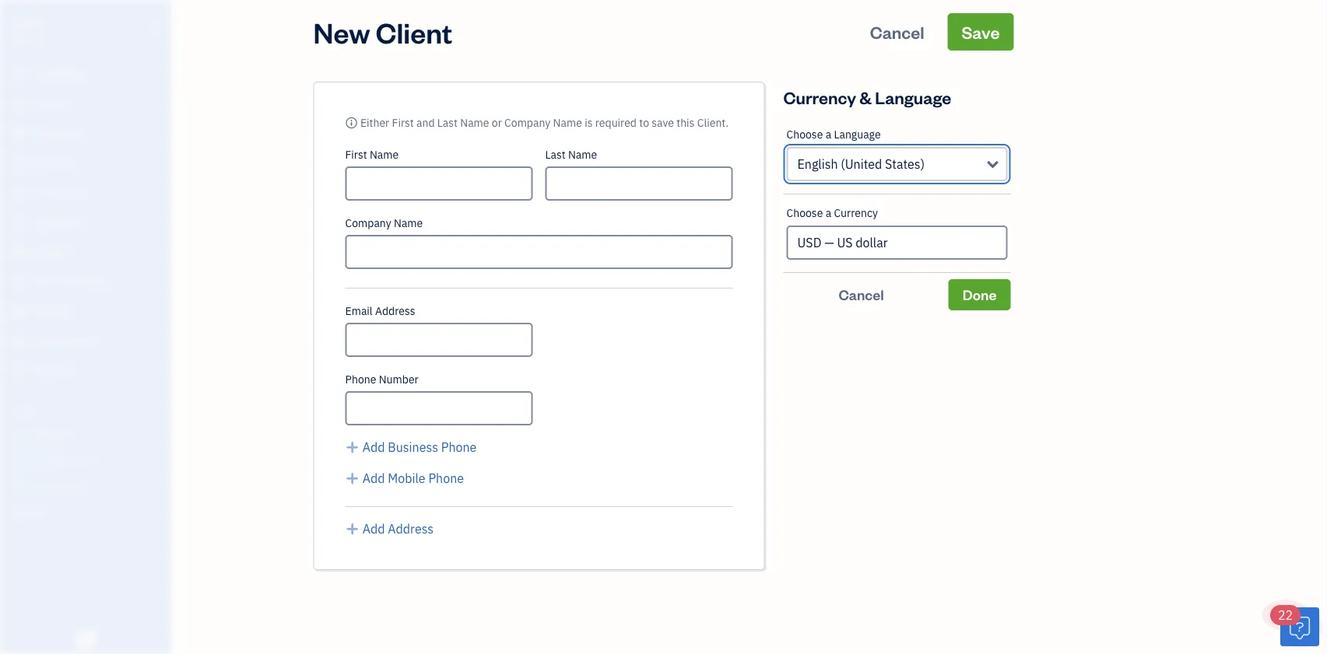 Task type: vqa. For each thing, say whether or not it's contained in the screenshot.
'Language' corresponding to Currency & Language
yes



Task type: describe. For each thing, give the bounding box(es) containing it.
primary image
[[345, 116, 358, 130]]

bank connections image
[[12, 478, 167, 491]]

done button
[[949, 280, 1011, 311]]

dashboard image
[[10, 68, 29, 83]]

money image
[[10, 304, 29, 320]]

Company Name text field
[[345, 235, 733, 269]]

choose a language
[[787, 127, 881, 142]]

add mobile phone button
[[345, 470, 464, 488]]

items and services image
[[12, 453, 167, 466]]

Email Address text field
[[345, 323, 533, 357]]

either
[[360, 116, 390, 130]]

name for company name
[[394, 216, 423, 231]]

cancel for the bottom cancel button
[[839, 286, 884, 304]]

0 vertical spatial cancel button
[[856, 13, 939, 51]]

&
[[860, 86, 872, 108]]

client image
[[10, 97, 29, 113]]

apple owner
[[12, 14, 46, 44]]

language for choose a language
[[834, 127, 881, 142]]

language for currency & language
[[875, 86, 952, 108]]

resource center badge image
[[1281, 608, 1320, 647]]

english
[[798, 156, 838, 172]]

Phone Number text field
[[345, 392, 533, 426]]

settings image
[[12, 503, 167, 516]]

a for currency
[[826, 206, 832, 220]]

add for add mobile phone
[[363, 471, 385, 487]]

add address button
[[345, 520, 434, 539]]

company name
[[345, 216, 423, 231]]

name for last name
[[568, 148, 597, 162]]

a for language
[[826, 127, 832, 142]]

freshbooks image
[[73, 630, 98, 649]]

either first and last name or company name is required to save this client.
[[360, 116, 729, 130]]

chart image
[[10, 334, 29, 350]]

save
[[962, 21, 1000, 43]]

phone number
[[345, 373, 419, 387]]

english (united states)
[[798, 156, 925, 172]]

choose a currency
[[787, 206, 878, 220]]

email address
[[345, 304, 415, 318]]

email
[[345, 304, 373, 318]]

address for add address
[[388, 521, 434, 538]]

choose a currency element
[[784, 195, 1011, 273]]

plus image
[[345, 470, 360, 488]]

owner
[[12, 31, 41, 44]]

(united
[[841, 156, 883, 172]]

new
[[313, 13, 370, 50]]

main element
[[0, 0, 210, 655]]

plus image for add address
[[345, 520, 360, 539]]

business
[[388, 440, 438, 456]]

22 button
[[1271, 606, 1320, 647]]

add mobile phone
[[363, 471, 464, 487]]

1 vertical spatial currency
[[834, 206, 878, 220]]

0 vertical spatial company
[[505, 116, 551, 130]]

22
[[1279, 608, 1294, 624]]

1 vertical spatial last
[[545, 148, 566, 162]]

add business phone
[[363, 440, 477, 456]]

name for first name
[[370, 148, 399, 162]]

apps image
[[12, 403, 167, 416]]

payment image
[[10, 186, 29, 202]]

add business phone button
[[345, 438, 477, 457]]

this
[[677, 116, 695, 130]]

1 vertical spatial cancel button
[[784, 280, 940, 311]]

cancel for cancel button to the top
[[870, 21, 925, 43]]

name left is
[[553, 116, 582, 130]]

to
[[640, 116, 649, 130]]



Task type: locate. For each thing, give the bounding box(es) containing it.
choose for choose a language
[[787, 127, 823, 142]]

language
[[875, 86, 952, 108], [834, 127, 881, 142]]

client.
[[698, 116, 729, 130]]

0 horizontal spatial company
[[345, 216, 391, 231]]

add inside add business phone button
[[363, 440, 385, 456]]

name down either
[[370, 148, 399, 162]]

first left and in the left of the page
[[392, 116, 414, 130]]

add right plus icon at the left of the page
[[363, 471, 385, 487]]

cancel down currency text box
[[839, 286, 884, 304]]

or
[[492, 116, 502, 130]]

phone for add mobile phone
[[429, 471, 464, 487]]

project image
[[10, 245, 29, 261]]

First Name text field
[[345, 167, 533, 201]]

done
[[963, 286, 997, 304]]

a down english
[[826, 206, 832, 220]]

1 horizontal spatial last
[[545, 148, 566, 162]]

add inside button
[[363, 521, 385, 538]]

2 vertical spatial phone
[[429, 471, 464, 487]]

add
[[363, 440, 385, 456], [363, 471, 385, 487], [363, 521, 385, 538]]

add address
[[363, 521, 434, 538]]

plus image
[[345, 438, 360, 457], [345, 520, 360, 539]]

cancel up currency & language
[[870, 21, 925, 43]]

number
[[379, 373, 419, 387]]

add inside add mobile phone button
[[363, 471, 385, 487]]

a up english
[[826, 127, 832, 142]]

language right &
[[875, 86, 952, 108]]

last down either first and last name or company name is required to save this client. at the top of the page
[[545, 148, 566, 162]]

invoice image
[[10, 157, 29, 172]]

choose inside 'element'
[[787, 127, 823, 142]]

currency & language
[[784, 86, 952, 108]]

last
[[437, 116, 458, 130], [545, 148, 566, 162]]

phone for add business phone
[[441, 440, 477, 456]]

currency up choose a language
[[784, 86, 857, 108]]

states)
[[885, 156, 925, 172]]

address for email address
[[375, 304, 415, 318]]

0 vertical spatial language
[[875, 86, 952, 108]]

plus image up plus icon at the left of the page
[[345, 438, 360, 457]]

2 a from the top
[[826, 206, 832, 220]]

0 horizontal spatial last
[[437, 116, 458, 130]]

a
[[826, 127, 832, 142], [826, 206, 832, 220]]

phone inside add business phone button
[[441, 440, 477, 456]]

client
[[376, 13, 453, 50]]

choose up english
[[787, 127, 823, 142]]

1 vertical spatial first
[[345, 148, 367, 162]]

last name
[[545, 148, 597, 162]]

1 plus image from the top
[[345, 438, 360, 457]]

add left business
[[363, 440, 385, 456]]

timer image
[[10, 275, 29, 290]]

phone down the phone number text box
[[441, 440, 477, 456]]

choose for choose a currency
[[787, 206, 823, 220]]

a inside choose a currency element
[[826, 206, 832, 220]]

plus image left add address
[[345, 520, 360, 539]]

phone
[[345, 373, 376, 387], [441, 440, 477, 456], [429, 471, 464, 487]]

first
[[392, 116, 414, 130], [345, 148, 367, 162]]

0 vertical spatial a
[[826, 127, 832, 142]]

address down 'add mobile phone' at left
[[388, 521, 434, 538]]

1 vertical spatial plus image
[[345, 520, 360, 539]]

add for add business phone
[[363, 440, 385, 456]]

currency down english (united states)
[[834, 206, 878, 220]]

company down first name
[[345, 216, 391, 231]]

1 a from the top
[[826, 127, 832, 142]]

2 add from the top
[[363, 471, 385, 487]]

address right email
[[375, 304, 415, 318]]

0 vertical spatial cancel
[[870, 21, 925, 43]]

Last Name text field
[[545, 167, 733, 201]]

save button
[[948, 13, 1014, 51]]

0 vertical spatial first
[[392, 116, 414, 130]]

address
[[375, 304, 415, 318], [388, 521, 434, 538]]

1 horizontal spatial company
[[505, 116, 551, 130]]

first down primary icon
[[345, 148, 367, 162]]

cancel
[[870, 21, 925, 43], [839, 286, 884, 304]]

name down is
[[568, 148, 597, 162]]

first name
[[345, 148, 399, 162]]

team members image
[[12, 428, 167, 441]]

phone inside add mobile phone button
[[429, 471, 464, 487]]

3 add from the top
[[363, 521, 385, 538]]

Language field
[[787, 147, 1008, 181]]

choose
[[787, 127, 823, 142], [787, 206, 823, 220]]

1 choose from the top
[[787, 127, 823, 142]]

is
[[585, 116, 593, 130]]

1 vertical spatial phone
[[441, 440, 477, 456]]

0 vertical spatial add
[[363, 440, 385, 456]]

0 vertical spatial plus image
[[345, 438, 360, 457]]

0 vertical spatial currency
[[784, 86, 857, 108]]

address inside button
[[388, 521, 434, 538]]

2 vertical spatial add
[[363, 521, 385, 538]]

choose a language element
[[784, 116, 1011, 195]]

new client
[[313, 13, 453, 50]]

0 vertical spatial choose
[[787, 127, 823, 142]]

add down add mobile phone button
[[363, 521, 385, 538]]

0 vertical spatial phone
[[345, 373, 376, 387]]

1 vertical spatial address
[[388, 521, 434, 538]]

2 choose from the top
[[787, 206, 823, 220]]

name
[[460, 116, 489, 130], [553, 116, 582, 130], [370, 148, 399, 162], [568, 148, 597, 162], [394, 216, 423, 231]]

last right and in the left of the page
[[437, 116, 458, 130]]

phone left number
[[345, 373, 376, 387]]

1 vertical spatial language
[[834, 127, 881, 142]]

required
[[596, 116, 637, 130]]

a inside the choose a language 'element'
[[826, 127, 832, 142]]

add for add address
[[363, 521, 385, 538]]

1 vertical spatial company
[[345, 216, 391, 231]]

cancel button
[[856, 13, 939, 51], [784, 280, 940, 311]]

0 vertical spatial address
[[375, 304, 415, 318]]

1 vertical spatial a
[[826, 206, 832, 220]]

Currency text field
[[788, 227, 1006, 259]]

company right or
[[505, 116, 551, 130]]

name left or
[[460, 116, 489, 130]]

0 vertical spatial last
[[437, 116, 458, 130]]

save
[[652, 116, 674, 130]]

1 add from the top
[[363, 440, 385, 456]]

1 vertical spatial choose
[[787, 206, 823, 220]]

choose down english
[[787, 206, 823, 220]]

1 vertical spatial add
[[363, 471, 385, 487]]

apple
[[12, 14, 46, 30]]

language up english (united states)
[[834, 127, 881, 142]]

expense image
[[10, 216, 29, 231]]

1 vertical spatial cancel
[[839, 286, 884, 304]]

phone right mobile
[[429, 471, 464, 487]]

currency
[[784, 86, 857, 108], [834, 206, 878, 220]]

plus image for add business phone
[[345, 438, 360, 457]]

name down first name text box
[[394, 216, 423, 231]]

cancel button down currency text box
[[784, 280, 940, 311]]

0 horizontal spatial first
[[345, 148, 367, 162]]

mobile
[[388, 471, 426, 487]]

1 horizontal spatial first
[[392, 116, 414, 130]]

2 plus image from the top
[[345, 520, 360, 539]]

estimate image
[[10, 127, 29, 143]]

company
[[505, 116, 551, 130], [345, 216, 391, 231]]

and
[[417, 116, 435, 130]]

language inside 'element'
[[834, 127, 881, 142]]

report image
[[10, 364, 29, 379]]

cancel button up currency & language
[[856, 13, 939, 51]]



